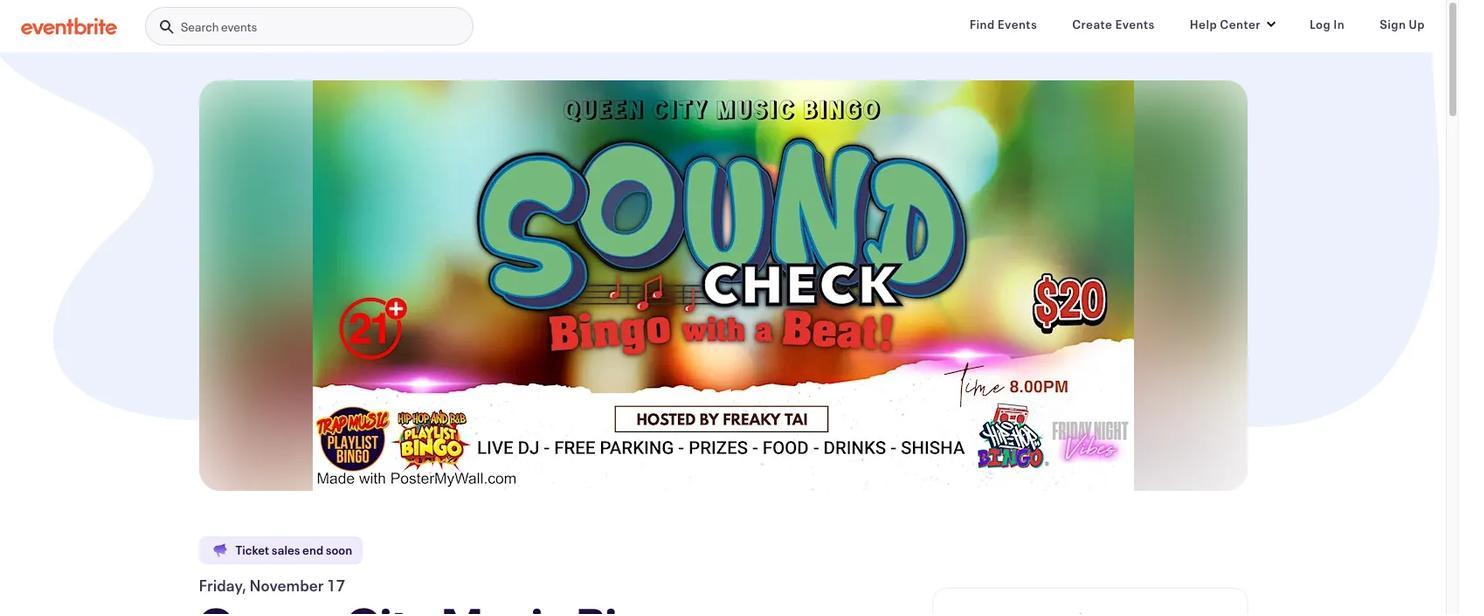 Task type: vqa. For each thing, say whether or not it's contained in the screenshot.
ticket sales end soon
yes



Task type: describe. For each thing, give the bounding box(es) containing it.
up
[[1409, 16, 1425, 32]]

ticket sales end soon
[[235, 542, 352, 558]]

create
[[1072, 16, 1113, 32]]

friday, november 17 article
[[0, 52, 1446, 614]]

sign up link
[[1366, 7, 1439, 42]]

find events
[[970, 16, 1037, 32]]

events for find events
[[998, 16, 1037, 32]]

in
[[1334, 16, 1345, 32]]

end
[[302, 542, 323, 558]]

events
[[221, 18, 257, 35]]

find
[[970, 16, 995, 32]]

search events
[[181, 18, 257, 35]]

sign
[[1380, 16, 1406, 32]]

sign up
[[1380, 16, 1425, 32]]

queen city music bingo image
[[312, 80, 1134, 491]]

ticket
[[235, 542, 269, 558]]



Task type: locate. For each thing, give the bounding box(es) containing it.
friday, november 17
[[199, 575, 346, 596]]

help center
[[1190, 16, 1261, 32]]

log in link
[[1296, 7, 1359, 42]]

log in
[[1310, 16, 1345, 32]]

0 horizontal spatial events
[[998, 16, 1037, 32]]

create events
[[1072, 16, 1155, 32]]

search events button
[[145, 7, 474, 46]]

1 events from the left
[[998, 16, 1037, 32]]

friday,
[[199, 575, 247, 596]]

events for create events
[[1115, 16, 1155, 32]]

search
[[181, 18, 219, 35]]

1 horizontal spatial events
[[1115, 16, 1155, 32]]

2 events from the left
[[1115, 16, 1155, 32]]

center
[[1220, 16, 1261, 32]]

sales
[[272, 542, 300, 558]]

november
[[249, 575, 324, 596]]

log
[[1310, 16, 1331, 32]]

17
[[327, 575, 346, 596]]

help
[[1190, 16, 1217, 32]]

events
[[998, 16, 1037, 32], [1115, 16, 1155, 32]]

events right create
[[1115, 16, 1155, 32]]

soon
[[326, 542, 352, 558]]

eventbrite image
[[21, 18, 117, 35]]

find events link
[[956, 7, 1051, 42]]

events right find at the right top of page
[[998, 16, 1037, 32]]

create events link
[[1058, 7, 1169, 42]]



